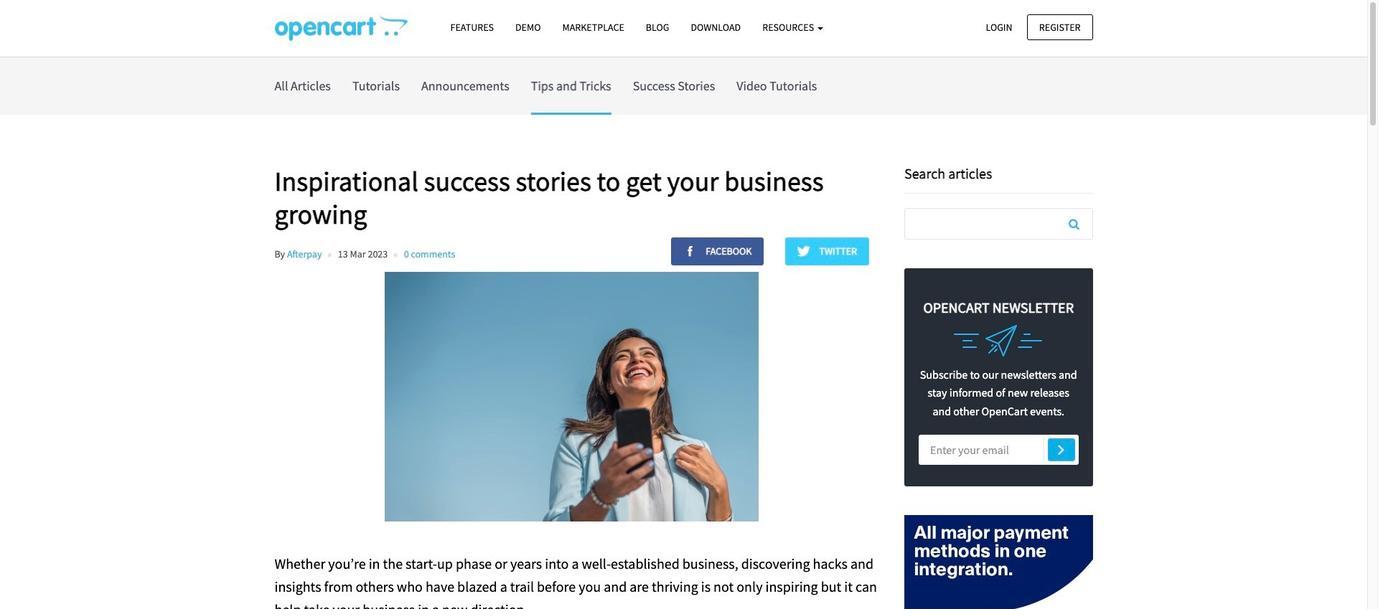 Task type: describe. For each thing, give the bounding box(es) containing it.
angle right image
[[1058, 441, 1064, 458]]

Enter your email text field
[[919, 435, 1078, 465]]



Task type: vqa. For each thing, say whether or not it's contained in the screenshot.
text box at the top right
yes



Task type: locate. For each thing, give the bounding box(es) containing it.
social facebook image
[[684, 245, 704, 258]]

social twitter image
[[797, 245, 817, 258]]

paypal blog image
[[904, 516, 1093, 609]]

inspirational success stories to get your business growing image
[[275, 15, 407, 41]]

None text field
[[905, 209, 1092, 239]]

search image
[[1069, 218, 1079, 230]]



